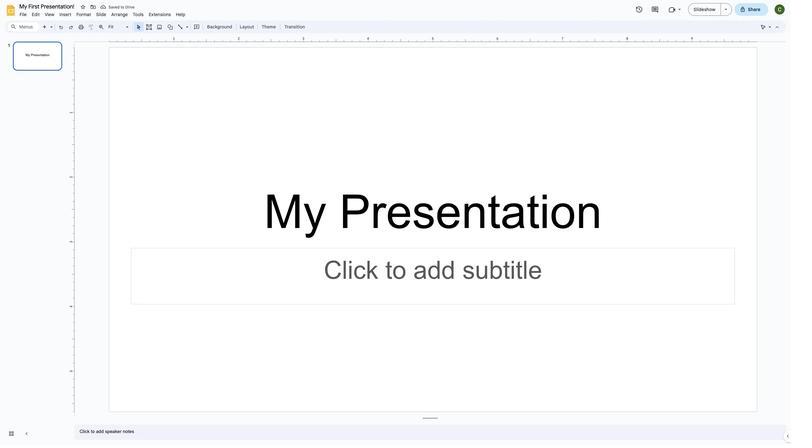 Task type: locate. For each thing, give the bounding box(es) containing it.
slide
[[96, 12, 106, 17]]

application containing slideshow
[[0, 0, 792, 446]]

menu bar containing file
[[17, 8, 188, 19]]

arrange
[[111, 12, 128, 17]]

layout
[[240, 24, 254, 30]]

arrange menu item
[[109, 11, 130, 18]]

transition
[[285, 24, 305, 30]]

share
[[748, 7, 761, 12]]

file
[[20, 12, 27, 17]]

help
[[176, 12, 185, 17]]

Rename text field
[[17, 3, 78, 10]]

Menus field
[[8, 22, 39, 31]]

background
[[207, 24, 232, 30]]

format menu item
[[74, 11, 94, 18]]

slideshow button
[[689, 3, 721, 16]]

Zoom text field
[[107, 22, 125, 31]]

theme
[[262, 24, 276, 30]]

shape image
[[167, 22, 174, 31]]

navigation
[[0, 36, 69, 446]]

menu bar
[[17, 8, 188, 19]]

select line image
[[184, 23, 189, 25]]

insert
[[59, 12, 71, 17]]

application
[[0, 0, 792, 446]]

new slide with layout image
[[49, 23, 53, 25]]



Task type: describe. For each thing, give the bounding box(es) containing it.
tools menu item
[[130, 11, 146, 18]]

view
[[45, 12, 54, 17]]

Zoom field
[[106, 22, 131, 32]]

transition button
[[282, 22, 308, 32]]

slideshow
[[694, 7, 716, 12]]

insert menu item
[[57, 11, 74, 18]]

insert image image
[[156, 22, 163, 31]]

edit menu item
[[29, 11, 42, 18]]

file menu item
[[17, 11, 29, 18]]

mode and view toolbar
[[759, 21, 783, 33]]

menu bar inside menu bar banner
[[17, 8, 188, 19]]

help menu item
[[174, 11, 188, 18]]

menu bar banner
[[0, 0, 792, 446]]

Star checkbox
[[79, 3, 87, 11]]

format
[[76, 12, 91, 17]]

background button
[[204, 22, 235, 32]]

theme button
[[259, 22, 279, 32]]

view menu item
[[42, 11, 57, 18]]

share button
[[735, 3, 769, 16]]

extensions menu item
[[146, 11, 174, 18]]

tools
[[133, 12, 144, 17]]

edit
[[32, 12, 40, 17]]

start slideshow (⌘+enter) image
[[725, 9, 728, 10]]

main toolbar
[[39, 22, 308, 32]]

extensions
[[149, 12, 171, 17]]

slide menu item
[[94, 11, 109, 18]]

layout button
[[238, 22, 256, 32]]



Task type: vqa. For each thing, say whether or not it's contained in the screenshot.
Main menu 'image'
no



